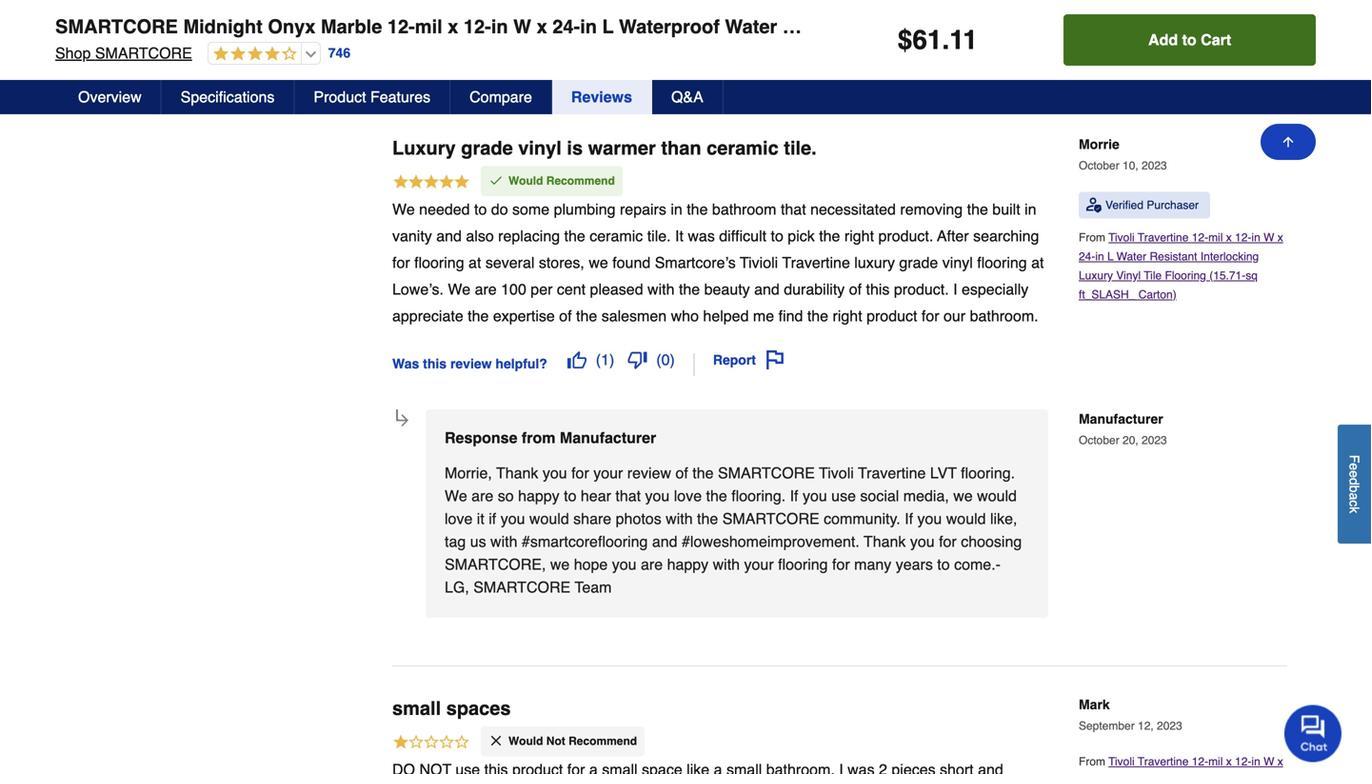 Task type: describe. For each thing, give the bounding box(es) containing it.
searching
[[973, 227, 1040, 245]]

necessitated
[[811, 200, 896, 218]]

1 horizontal spatial love
[[674, 487, 702, 505]]

746
[[328, 45, 351, 61]]

0 vertical spatial tile
[[1106, 16, 1139, 38]]

0 horizontal spatial review
[[450, 356, 492, 372]]

tivioli
[[740, 254, 778, 271]]

1 vertical spatial if
[[905, 510, 913, 528]]

#loweshomeimprovement.
[[682, 533, 860, 550]]

0 vertical spatial product.
[[879, 227, 934, 245]]

purchaser
[[1147, 198, 1199, 212]]

beauty
[[704, 280, 750, 298]]

1 horizontal spatial ceramic
[[707, 137, 779, 159]]

would for grade
[[509, 174, 543, 187]]

luxury inside tivoli travertine 12-mil x 12-in w x 24-in l water resistant interlocking luxury vinyl tile flooring (15.71-sq ft_slash_ carton)
[[1079, 269, 1113, 282]]

0 horizontal spatial flooring
[[414, 254, 464, 271]]

#smartcoreflooring
[[522, 533, 648, 550]]

2023 for mark
[[1157, 720, 1183, 733]]

2 vertical spatial we
[[550, 556, 570, 573]]

w for tivoli travertine 12-mil x 12-in w x 24-in l water resistant interlocking luxury vinyl tile flooring (15.71-sq ft_slash_ carton)
[[1264, 231, 1275, 244]]

was
[[392, 356, 419, 372]]

0 horizontal spatial and
[[436, 227, 462, 245]]

plumbing
[[554, 200, 616, 218]]

travertine inside the tivoli travertine 12-mil x 12-in w x 24-in l water resistant interlockin
[[1138, 755, 1189, 769]]

0 vertical spatial we
[[392, 200, 415, 218]]

helpful?
[[496, 356, 548, 372]]

travertine inside tivoli travertine 12-mil x 12-in w x 24-in l water resistant interlocking luxury vinyl tile flooring (15.71-sq ft_slash_ carton)
[[1138, 231, 1189, 244]]

you down media,
[[918, 510, 942, 528]]

0 horizontal spatial grade
[[461, 137, 513, 159]]

community.
[[824, 510, 901, 528]]

compare
[[470, 88, 532, 106]]

vanity
[[392, 227, 432, 245]]

overview button
[[59, 80, 162, 114]]

report button
[[707, 344, 791, 376]]

several
[[486, 254, 535, 271]]

1 vertical spatial we
[[448, 280, 471, 298]]

us
[[470, 533, 486, 550]]

pick
[[788, 227, 815, 245]]

24- for tivoli travertine 12-mil x 12-in w x 24-in l water resistant interlockin
[[1079, 774, 1096, 774]]

would up choosing
[[946, 510, 986, 528]]

2 horizontal spatial of
[[849, 280, 862, 298]]

choosing
[[961, 533, 1022, 550]]

$
[[898, 25, 913, 55]]

overview
[[78, 88, 142, 106]]

to left do
[[474, 200, 487, 218]]

small spaces
[[392, 698, 511, 720]]

and inside morrie, thank you for your review of the smartcore tivoli travertine lvt flooring. we are so happy to hear that you love the flooring. if you use social media, we would love it if you would share photos with the smartcore community. if you would like, tag us with #smartcoreflooring and #loweshomeimprovement. thank you for choosing smartcore, we hope you are happy with your flooring for many years to come.- lg, smartcore team
[[652, 533, 678, 550]]

october for manufacturer
[[1079, 434, 1120, 447]]

with right "photos"
[[666, 510, 693, 528]]

resistant for tivoli travertine 12-mil x 12-in w x 24-in l water resistant interlockin
[[1150, 774, 1198, 774]]

do
[[491, 200, 508, 218]]

mil for tivoli travertine 12-mil x 12-in w x 24-in l water resistant interlocking luxury vinyl tile flooring (15.71-sq ft_slash_ carton)
[[1209, 231, 1223, 244]]

tivoli travertine 12-mil x 12-in w x 24-in l water resistant interlockin
[[1079, 755, 1284, 774]]

we needed to do some plumbing repairs in the bathroom that necessitated removing the built in vanity and also replacing the ceramic tile.  it was difficult to pick the right product. after searching for flooring at several stores, we found smartcore's tivioli travertine luxury grade vinyl flooring at lowe's.  we are 100 per cent pleased with the beauty and durability of this product.  i especially appreciate the expertise of the salesmen who helped me find the right product for our bathroom.
[[392, 200, 1044, 325]]

0 vertical spatial vinyl
[[518, 137, 562, 159]]

2 shaw image from the top
[[1079, 448, 1222, 590]]

from
[[522, 429, 556, 447]]

2023 for manufacturer
[[1142, 434, 1167, 447]]

1 vertical spatial recommend
[[569, 735, 637, 748]]

12,
[[1138, 720, 1154, 733]]

interlocking inside tivoli travertine 12-mil x 12-in w x 24-in l water resistant interlocking luxury vinyl tile flooring (15.71-sq ft_slash_ carton)
[[1201, 250, 1259, 263]]

2023 for morrie
[[1142, 159, 1167, 172]]

you down 'response from manufacturer'
[[543, 464, 567, 482]]

1 vertical spatial manufacturer
[[560, 429, 656, 447]]

you up years
[[910, 533, 935, 550]]

midnight
[[183, 16, 263, 38]]

would not recommend
[[509, 735, 637, 748]]

tag
[[445, 533, 466, 550]]

manufacturer inside manufacturer october 20, 2023
[[1079, 411, 1164, 427]]

pleased
[[590, 280, 643, 298]]

add to cart
[[1149, 31, 1232, 49]]

smartcore,
[[445, 556, 546, 573]]

shop
[[55, 44, 91, 62]]

compare button
[[451, 80, 552, 114]]

arrow up image
[[1281, 134, 1296, 150]]

0 vertical spatial right
[[845, 227, 874, 245]]

thumb up image
[[567, 350, 586, 369]]

tivoli travertine 12-mil x 12-in w x 24-in l water resistant interlocking luxury vinyl tile flooring (15.71-sq ft_slash_ carton) link
[[1079, 231, 1284, 301]]

found
[[613, 254, 651, 271]]

4.3 stars image
[[208, 46, 297, 63]]

would for spaces
[[509, 735, 543, 748]]

0 vertical spatial (15.71-
[[1226, 16, 1286, 38]]

media,
[[904, 487, 949, 505]]

( for 0
[[657, 351, 662, 369]]

1 horizontal spatial cart
[[1337, 16, 1372, 38]]

for up come.-
[[939, 533, 957, 550]]

0 horizontal spatial vinyl
[[1056, 16, 1101, 38]]

2 at from the left
[[1032, 254, 1044, 271]]

1 vertical spatial right
[[833, 307, 863, 325]]

0 vertical spatial tile.
[[784, 137, 817, 159]]

0 vertical spatial luxury
[[987, 16, 1051, 38]]

ft/
[[1313, 16, 1331, 38]]

product features
[[314, 88, 431, 106]]

tivoli travertine 12-mil x 12-in w x 24-in l water resistant interlockin link
[[1079, 755, 1284, 774]]

( 1 )
[[596, 351, 615, 369]]

you right hope
[[612, 556, 637, 573]]

20,
[[1123, 434, 1139, 447]]

a
[[1347, 493, 1362, 500]]

product
[[867, 307, 918, 325]]

0 vertical spatial recommend
[[546, 174, 615, 187]]

review inside morrie, thank you for your review of the smartcore tivoli travertine lvt flooring. we are so happy to hear that you love the flooring. if you use social media, we would love it if you would share photos with the smartcore community. if you would like, tag us with #smartcoreflooring and #loweshomeimprovement. thank you for choosing smartcore, we hope you are happy with your flooring for many years to come.- lg, smartcore team
[[627, 464, 671, 482]]

ceramic inside we needed to do some plumbing repairs in the bathroom that necessitated removing the built in vanity and also replacing the ceramic tile.  it was difficult to pick the right product. after searching for flooring at several stores, we found smartcore's tivioli travertine luxury grade vinyl flooring at lowe's.  we are 100 per cent pleased with the beauty and durability of this product.  i especially appreciate the expertise of the salesmen who helped me find the right product for our bathroom.
[[590, 227, 643, 245]]

1 at from the left
[[469, 254, 481, 271]]

f e e d b a c k button
[[1338, 425, 1372, 544]]

would recommend
[[509, 174, 615, 187]]

.
[[942, 25, 950, 55]]

if
[[489, 510, 496, 528]]

0 vertical spatial 24-
[[553, 16, 580, 38]]

use
[[832, 487, 856, 505]]

for left our
[[922, 307, 940, 325]]

2 horizontal spatial we
[[954, 487, 973, 505]]

0 vertical spatial flooring
[[1144, 16, 1220, 38]]

2 vertical spatial are
[[641, 556, 663, 573]]

we inside we needed to do some plumbing repairs in the bathroom that necessitated removing the built in vanity and also replacing the ceramic tile.  it was difficult to pick the right product. after searching for flooring at several stores, we found smartcore's tivioli travertine luxury grade vinyl flooring at lowe's.  we are 100 per cent pleased with the beauty and durability of this product.  i especially appreciate the expertise of the salesmen who helped me find the right product for our bathroom.
[[589, 254, 608, 271]]

q&a button
[[652, 80, 724, 114]]

product
[[314, 88, 366, 106]]

( for 1
[[596, 351, 601, 369]]

2 horizontal spatial and
[[754, 280, 780, 298]]

10,
[[1123, 159, 1139, 172]]

some
[[512, 200, 550, 218]]

2 e from the top
[[1347, 470, 1362, 478]]

cart inside button
[[1201, 31, 1232, 49]]

2 horizontal spatial flooring
[[977, 254, 1027, 271]]

lg,
[[445, 579, 469, 596]]

vinyl inside we needed to do some plumbing repairs in the bathroom that necessitated removing the built in vanity and also replacing the ceramic tile.  it was difficult to pick the right product. after searching for flooring at several stores, we found smartcore's tivioli travertine luxury grade vinyl flooring at lowe's.  we are 100 per cent pleased with the beauty and durability of this product.  i especially appreciate the expertise of the salesmen who helped me find the right product for our bathroom.
[[943, 254, 973, 271]]

specifications
[[181, 88, 275, 106]]

flooring inside tivoli travertine 12-mil x 12-in w x 24-in l water resistant interlocking luxury vinyl tile flooring (15.71-sq ft_slash_ carton)
[[1165, 269, 1207, 282]]

1 vertical spatial are
[[472, 487, 494, 505]]

come.-
[[954, 556, 1001, 573]]

this inside we needed to do some plumbing repairs in the bathroom that necessitated removing the built in vanity and also replacing the ceramic tile.  it was difficult to pick the right product. after searching for flooring at several stores, we found smartcore's tivioli travertine luxury grade vinyl flooring at lowe's.  we are 100 per cent pleased with the beauty and durability of this product.  i especially appreciate the expertise of the salesmen who helped me find the right product for our bathroom.
[[866, 280, 890, 298]]

0 horizontal spatial if
[[790, 487, 799, 505]]

100
[[501, 280, 527, 298]]

morrie, thank you for your review of the smartcore tivoli travertine lvt flooring. we are so happy to hear that you love the flooring. if you use social media, we would love it if you would share photos with the smartcore community. if you would like, tag us with #smartcoreflooring and #loweshomeimprovement. thank you for choosing smartcore, we hope you are happy with your flooring for many years to come.- lg, smartcore team
[[445, 464, 1022, 596]]

1 vertical spatial product.
[[894, 280, 949, 298]]

it
[[675, 227, 684, 245]]

also
[[466, 227, 494, 245]]

morrie
[[1079, 136, 1120, 152]]

1 horizontal spatial flooring.
[[961, 464, 1015, 482]]

spaces
[[446, 698, 511, 720]]

not
[[546, 735, 566, 748]]

years
[[896, 556, 933, 573]]

with down #loweshomeimprovement.
[[713, 556, 740, 573]]

was this review helpful?
[[392, 356, 548, 372]]

arrow right image
[[393, 411, 412, 430]]

shop smartcore
[[55, 44, 192, 62]]

sq inside tivoli travertine 12-mil x 12-in w x 24-in l water resistant interlocking luxury vinyl tile flooring (15.71-sq ft_slash_ carton)
[[1246, 269, 1258, 282]]

stores,
[[539, 254, 585, 271]]

thumb down image
[[628, 350, 647, 369]]

appreciate
[[392, 307, 464, 325]]

replacing
[[498, 227, 560, 245]]

0 horizontal spatial this
[[423, 356, 447, 372]]

1 vertical spatial your
[[744, 556, 774, 573]]

from for tivoli travertine 12-mil x 12-in w x 24-in l water resistant interlocking luxury vinyl tile flooring (15.71-sq ft_slash_ carton)
[[1079, 231, 1109, 244]]

would up like,
[[977, 487, 1017, 505]]

0 vertical spatial water
[[725, 16, 777, 38]]

it
[[477, 510, 485, 528]]



Task type: locate. For each thing, give the bounding box(es) containing it.
checkmark image
[[489, 173, 504, 188]]

tivoli down verified
[[1109, 231, 1135, 244]]

manufacturer october 20, 2023
[[1079, 411, 1167, 447]]

photos
[[616, 510, 662, 528]]

1 vertical spatial and
[[754, 280, 780, 298]]

) right thumb down icon
[[670, 351, 675, 369]]

2 vertical spatial luxury
[[1079, 269, 1113, 282]]

find
[[779, 307, 803, 325]]

tile. left it
[[647, 227, 671, 245]]

1 vertical spatial vinyl
[[943, 254, 973, 271]]

would up #smartcoreflooring
[[529, 510, 569, 528]]

if left use
[[790, 487, 799, 505]]

with up "who" at the top of page
[[648, 280, 675, 298]]

vinyl inside tivoli travertine 12-mil x 12-in w x 24-in l water resistant interlocking luxury vinyl tile flooring (15.71-sq ft_slash_ carton)
[[1117, 269, 1141, 282]]

1 vertical spatial flooring.
[[732, 487, 786, 505]]

water for tivoli travertine 12-mil x 12-in w x 24-in l water resistant interlocking luxury vinyl tile flooring (15.71-sq ft_slash_ carton)
[[1117, 250, 1147, 263]]

mil for tivoli travertine 12-mil x 12-in w x 24-in l water resistant interlockin
[[1209, 755, 1223, 769]]

2 ) from the left
[[670, 351, 675, 369]]

flooring.
[[961, 464, 1015, 482], [732, 487, 786, 505]]

1 vertical spatial happy
[[667, 556, 709, 573]]

1 horizontal spatial review
[[627, 464, 671, 482]]

1
[[601, 351, 610, 369]]

resistant inside tivoli travertine 12-mil x 12-in w x 24-in l water resistant interlocking luxury vinyl tile flooring (15.71-sq ft_slash_ carton)
[[1150, 250, 1198, 263]]

response from manufacturer
[[445, 429, 656, 447]]

love left it
[[445, 510, 473, 528]]

24- inside the tivoli travertine 12-mil x 12-in w x 24-in l water resistant interlockin
[[1079, 774, 1096, 774]]

we left hope
[[550, 556, 570, 573]]

review left helpful?
[[450, 356, 492, 372]]

vinyl left is
[[518, 137, 562, 159]]

tile
[[1106, 16, 1139, 38], [1144, 269, 1162, 282]]

l inside tivoli travertine 12-mil x 12-in w x 24-in l water resistant interlocking luxury vinyl tile flooring (15.71-sq ft_slash_ carton)
[[1108, 250, 1114, 263]]

to right years
[[937, 556, 950, 573]]

me
[[753, 307, 774, 325]]

ceramic up found
[[590, 227, 643, 245]]

vinyl up the i
[[943, 254, 973, 271]]

your down #loweshomeimprovement.
[[744, 556, 774, 573]]

social
[[860, 487, 899, 505]]

grade down after
[[900, 254, 938, 271]]

mark
[[1079, 697, 1110, 712]]

w inside tivoli travertine 12-mil x 12-in w x 24-in l water resistant interlocking luxury vinyl tile flooring (15.71-sq ft_slash_ carton)
[[1264, 231, 1275, 244]]

october down morrie
[[1079, 159, 1120, 172]]

water for tivoli travertine 12-mil x 12-in w x 24-in l water resistant interlockin
[[1117, 774, 1147, 774]]

1 vertical spatial w
[[1264, 231, 1275, 244]]

0 horizontal spatial vinyl
[[518, 137, 562, 159]]

0 vertical spatial would
[[509, 174, 543, 187]]

add
[[1149, 31, 1178, 49]]

travertine inside we needed to do some plumbing repairs in the bathroom that necessitated removing the built in vanity and also replacing the ceramic tile.  it was difficult to pick the right product. after searching for flooring at several stores, we found smartcore's tivioli travertine luxury grade vinyl flooring at lowe's.  we are 100 per cent pleased with the beauty and durability of this product.  i especially appreciate the expertise of the salesmen who helped me find the right product for our bathroom.
[[782, 254, 850, 271]]

tivoli inside morrie, thank you for your review of the smartcore tivoli travertine lvt flooring. we are so happy to hear that you love the flooring. if you use social media, we would love it if you would share photos with the smartcore community. if you would like, tag us with #smartcoreflooring and #loweshomeimprovement. thank you for choosing smartcore, we hope you are happy with your flooring for many years to come.- lg, smartcore team
[[819, 464, 854, 482]]

0 vertical spatial w
[[514, 16, 532, 38]]

so
[[498, 487, 514, 505]]

features
[[370, 88, 431, 106]]

luxury
[[987, 16, 1051, 38], [392, 137, 456, 159], [1079, 269, 1113, 282]]

product. down the removing
[[879, 227, 934, 245]]

manufacturer
[[1079, 411, 1164, 427], [560, 429, 656, 447]]

many
[[854, 556, 892, 573]]

hope
[[574, 556, 608, 573]]

2 ( from the left
[[657, 351, 662, 369]]

shaw image
[[1079, 0, 1222, 72], [1079, 448, 1222, 590]]

ft_slash_
[[1079, 288, 1136, 301]]

if down media,
[[905, 510, 913, 528]]

travertine up durability
[[782, 254, 850, 271]]

12-
[[388, 16, 415, 38], [464, 16, 491, 38], [1192, 231, 1209, 244], [1235, 231, 1252, 244], [1192, 755, 1209, 769], [1235, 755, 1252, 769]]

to left hear
[[564, 487, 577, 505]]

0 vertical spatial october
[[1079, 159, 1120, 172]]

smartcore
[[55, 16, 178, 38], [95, 44, 192, 62], [718, 464, 815, 482], [723, 510, 820, 528], [474, 579, 571, 596]]

2 vertical spatial resistant
[[1150, 774, 1198, 774]]

l inside the tivoli travertine 12-mil x 12-in w x 24-in l water resistant interlockin
[[1108, 774, 1114, 774]]

1 vertical spatial flooring
[[1165, 269, 1207, 282]]

water inside the tivoli travertine 12-mil x 12-in w x 24-in l water resistant interlockin
[[1117, 774, 1147, 774]]

and down 'needed'
[[436, 227, 462, 245]]

0 vertical spatial love
[[674, 487, 702, 505]]

you right if at the left bottom
[[501, 510, 525, 528]]

tivoli for tivoli travertine 12-mil x 12-in w x 24-in l water resistant interlocking luxury vinyl tile flooring (15.71-sq ft_slash_ carton)
[[1109, 231, 1135, 244]]

2 vertical spatial l
[[1108, 774, 1114, 774]]

than
[[661, 137, 702, 159]]

to right add
[[1183, 31, 1197, 49]]

1 horizontal spatial interlocking
[[1201, 250, 1259, 263]]

we down morrie,
[[445, 487, 467, 505]]

24- inside tivoli travertine 12-mil x 12-in w x 24-in l water resistant interlocking luxury vinyl tile flooring (15.71-sq ft_slash_ carton)
[[1079, 250, 1096, 263]]

1 ( from the left
[[596, 351, 601, 369]]

chat invite button image
[[1285, 704, 1343, 762]]

0 vertical spatial vinyl
[[1056, 16, 1101, 38]]

lowe's.
[[392, 280, 444, 298]]

right
[[845, 227, 874, 245], [833, 307, 863, 325]]

from for tivoli travertine 12-mil x 12-in w x 24-in l water resistant interlockin
[[1079, 755, 1109, 769]]

2023
[[1142, 159, 1167, 172], [1142, 434, 1167, 447], [1157, 720, 1183, 733]]

at
[[469, 254, 481, 271], [1032, 254, 1044, 271]]

0 vertical spatial your
[[594, 464, 623, 482]]

( 0 )
[[657, 351, 675, 369]]

tivoli inside the tivoli travertine 12-mil x 12-in w x 24-in l water resistant interlockin
[[1109, 755, 1135, 769]]

difficult
[[719, 227, 767, 245]]

l down september on the bottom right of the page
[[1108, 774, 1114, 774]]

1 horizontal spatial vinyl
[[943, 254, 973, 271]]

share
[[574, 510, 612, 528]]

was
[[688, 227, 715, 245]]

resistant
[[783, 16, 868, 38], [1150, 250, 1198, 263], [1150, 774, 1198, 774]]

2023 inside morrie october 10, 2023
[[1142, 159, 1167, 172]]

flag image
[[766, 350, 785, 369]]

0
[[662, 351, 670, 369]]

water inside tivoli travertine 12-mil x 12-in w x 24-in l water resistant interlocking luxury vinyl tile flooring (15.71-sq ft_slash_ carton)
[[1117, 250, 1147, 263]]

1 vertical spatial l
[[1108, 250, 1114, 263]]

1 vertical spatial interlocking
[[1201, 250, 1259, 263]]

happy right "so"
[[518, 487, 560, 505]]

cart right the ft/
[[1337, 16, 1372, 38]]

1 vertical spatial 24-
[[1079, 250, 1096, 263]]

travertine down 12,
[[1138, 755, 1189, 769]]

0 horizontal spatial tile
[[1106, 16, 1139, 38]]

of
[[849, 280, 862, 298], [559, 307, 572, 325], [676, 464, 688, 482]]

needed
[[419, 200, 470, 218]]

resistant up carton)
[[1150, 250, 1198, 263]]

carton)
[[1139, 288, 1177, 301]]

1 horizontal spatial if
[[905, 510, 913, 528]]

you up "photos"
[[645, 487, 670, 505]]

1 vertical spatial water
[[1117, 250, 1147, 263]]

helped
[[703, 307, 749, 325]]

love
[[674, 487, 702, 505], [445, 510, 473, 528]]

1 vertical spatial grade
[[900, 254, 938, 271]]

1 vertical spatial mil
[[1209, 231, 1223, 244]]

mil
[[415, 16, 443, 38], [1209, 231, 1223, 244], [1209, 755, 1223, 769]]

2 vertical spatial water
[[1117, 774, 1147, 774]]

2 vertical spatial we
[[445, 487, 467, 505]]

tile. inside we needed to do some plumbing repairs in the bathroom that necessitated removing the built in vanity and also replacing the ceramic tile.  it was difficult to pick the right product. after searching for flooring at several stores, we found smartcore's tivioli travertine luxury grade vinyl flooring at lowe's.  we are 100 per cent pleased with the beauty and durability of this product.  i especially appreciate the expertise of the salesmen who helped me find the right product for our bathroom.
[[647, 227, 671, 245]]

1 vertical spatial 2023
[[1142, 434, 1167, 447]]

luxury right 11
[[987, 16, 1051, 38]]

of inside morrie, thank you for your review of the smartcore tivoli travertine lvt flooring. we are so happy to hear that you love the flooring. if you use social media, we would love it if you would share photos with the smartcore community. if you would like, tag us with #smartcoreflooring and #loweshomeimprovement. thank you for choosing smartcore, we hope you are happy with your flooring for many years to come.- lg, smartcore team
[[676, 464, 688, 482]]

1 vertical spatial love
[[445, 510, 473, 528]]

2 would from the top
[[509, 735, 543, 748]]

you left use
[[803, 487, 827, 505]]

team
[[575, 579, 612, 596]]

water
[[725, 16, 777, 38], [1117, 250, 1147, 263], [1117, 774, 1147, 774]]

verified purchaser icon image
[[1087, 197, 1102, 213]]

water down 12,
[[1117, 774, 1147, 774]]

61
[[913, 25, 942, 55]]

1 horizontal spatial flooring
[[778, 556, 828, 573]]

0 vertical spatial interlocking
[[874, 16, 982, 38]]

1 would from the top
[[509, 174, 543, 187]]

0 horizontal spatial we
[[550, 556, 570, 573]]

l up ft_slash_
[[1108, 250, 1114, 263]]

with inside we needed to do some plumbing repairs in the bathroom that necessitated removing the built in vanity and also replacing the ceramic tile.  it was difficult to pick the right product. after searching for flooring at several stores, we found smartcore's tivioli travertine luxury grade vinyl flooring at lowe's.  we are 100 per cent pleased with the beauty and durability of this product.  i especially appreciate the expertise of the salesmen who helped me find the right product for our bathroom.
[[648, 280, 675, 298]]

cart right add
[[1201, 31, 1232, 49]]

who
[[671, 307, 699, 325]]

0 horizontal spatial at
[[469, 254, 481, 271]]

f e e d b a c k
[[1347, 455, 1362, 513]]

close image
[[489, 734, 504, 749]]

w for tivoli travertine 12-mil x 12-in w x 24-in l water resistant interlockin
[[1264, 755, 1275, 769]]

) for ( 0 )
[[670, 351, 675, 369]]

for
[[392, 254, 410, 271], [922, 307, 940, 325], [572, 464, 589, 482], [939, 533, 957, 550], [832, 556, 850, 573]]

we down lvt
[[954, 487, 973, 505]]

per
[[531, 280, 553, 298]]

0 vertical spatial shaw image
[[1079, 0, 1222, 72]]

response
[[445, 429, 518, 447]]

1 horizontal spatial tile
[[1144, 269, 1162, 282]]

recommend right not
[[569, 735, 637, 748]]

24- down september on the bottom right of the page
[[1079, 774, 1096, 774]]

and down "photos"
[[652, 533, 678, 550]]

1 horizontal spatial tile.
[[784, 137, 817, 159]]

reviews
[[571, 88, 632, 106]]

with up 'smartcore,'
[[491, 533, 518, 550]]

x
[[448, 16, 458, 38], [537, 16, 547, 38], [1226, 231, 1232, 244], [1278, 231, 1284, 244], [1226, 755, 1232, 769], [1278, 755, 1284, 769]]

e up b
[[1347, 470, 1362, 478]]

2023 right the 10,
[[1142, 159, 1167, 172]]

mil inside tivoli travertine 12-mil x 12-in w x 24-in l water resistant interlocking luxury vinyl tile flooring (15.71-sq ft_slash_ carton)
[[1209, 231, 1223, 244]]

recommend up plumbing
[[546, 174, 615, 187]]

e up d
[[1347, 463, 1362, 470]]

review up "photos"
[[627, 464, 671, 482]]

we up 'vanity'
[[392, 200, 415, 218]]

flooring down 'searching'
[[977, 254, 1027, 271]]

0 vertical spatial mil
[[415, 16, 443, 38]]

product features button
[[295, 80, 451, 114]]

1 shaw image from the top
[[1079, 0, 1222, 72]]

add to cart button
[[1064, 14, 1316, 66]]

thank up many
[[864, 533, 906, 550]]

flooring. right lvt
[[961, 464, 1015, 482]]

1 horizontal spatial grade
[[900, 254, 938, 271]]

0 horizontal spatial of
[[559, 307, 572, 325]]

from down september on the bottom right of the page
[[1079, 755, 1109, 769]]

mark september 12, 2023
[[1079, 697, 1183, 733]]

0 vertical spatial tivoli
[[1109, 231, 1135, 244]]

vinyl up ft_slash_
[[1117, 269, 1141, 282]]

resistant down 12,
[[1150, 774, 1198, 774]]

travertine up social
[[858, 464, 926, 482]]

that inside we needed to do some plumbing repairs in the bathroom that necessitated removing the built in vanity and also replacing the ceramic tile.  it was difficult to pick the right product. after searching for flooring at several stores, we found smartcore's tivioli travertine luxury grade vinyl flooring at lowe's.  we are 100 per cent pleased with the beauty and durability of this product.  i especially appreciate the expertise of the salesmen who helped me find the right product for our bathroom.
[[781, 200, 806, 218]]

for up hear
[[572, 464, 589, 482]]

would right 'close' image
[[509, 735, 543, 748]]

travertine
[[1138, 231, 1189, 244], [782, 254, 850, 271], [858, 464, 926, 482], [1138, 755, 1189, 769]]

reviews button
[[552, 80, 652, 114]]

c
[[1347, 500, 1362, 507]]

flooring inside morrie, thank you for your review of the smartcore tivoli travertine lvt flooring. we are so happy to hear that you love the flooring. if you use social media, we would love it if you would share photos with the smartcore community. if you would like, tag us with #smartcoreflooring and #loweshomeimprovement. thank you for choosing smartcore, we hope you are happy with your flooring for many years to come.- lg, smartcore team
[[778, 556, 828, 573]]

1 ) from the left
[[610, 351, 615, 369]]

2 october from the top
[[1079, 434, 1120, 447]]

2 horizontal spatial luxury
[[1079, 269, 1113, 282]]

tile inside tivoli travertine 12-mil x 12-in w x 24-in l water resistant interlocking luxury vinyl tile flooring (15.71-sq ft_slash_ carton)
[[1144, 269, 1162, 282]]

tile up carton)
[[1144, 269, 1162, 282]]

grade inside we needed to do some plumbing repairs in the bathroom that necessitated removing the built in vanity and also replacing the ceramic tile.  it was difficult to pick the right product. after searching for flooring at several stores, we found smartcore's tivioli travertine luxury grade vinyl flooring at lowe's.  we are 100 per cent pleased with the beauty and durability of this product.  i especially appreciate the expertise of the salesmen who helped me find the right product for our bathroom.
[[900, 254, 938, 271]]

1 star image
[[392, 734, 471, 754]]

waterproof
[[619, 16, 720, 38]]

resistant for tivoli travertine 12-mil x 12-in w x 24-in l water resistant interlocking luxury vinyl tile flooring (15.71-sq ft_slash_ carton)
[[1150, 250, 1198, 263]]

product.
[[879, 227, 934, 245], [894, 280, 949, 298]]

0 vertical spatial thank
[[496, 464, 539, 482]]

tivoli
[[1109, 231, 1135, 244], [819, 464, 854, 482], [1109, 755, 1135, 769]]

morrie october 10, 2023
[[1079, 136, 1167, 172]]

happy down #loweshomeimprovement.
[[667, 556, 709, 573]]

5 stars image
[[392, 173, 471, 193]]

l for tivoli travertine 12-mil x 12-in w x 24-in l water resistant interlockin
[[1108, 774, 1114, 774]]

tivoli up use
[[819, 464, 854, 482]]

1 horizontal spatial luxury
[[987, 16, 1051, 38]]

your up hear
[[594, 464, 623, 482]]

interlocking
[[874, 16, 982, 38], [1201, 250, 1259, 263]]

built
[[993, 200, 1021, 218]]

1 vertical spatial review
[[627, 464, 671, 482]]

1 horizontal spatial thank
[[864, 533, 906, 550]]

1 vertical spatial luxury
[[392, 137, 456, 159]]

tivoli inside tivoli travertine 12-mil x 12-in w x 24-in l water resistant interlocking luxury vinyl tile flooring (15.71-sq ft_slash_ carton)
[[1109, 231, 1135, 244]]

october inside manufacturer october 20, 2023
[[1079, 434, 1120, 447]]

2 from from the top
[[1079, 755, 1109, 769]]

we inside morrie, thank you for your review of the smartcore tivoli travertine lvt flooring. we are so happy to hear that you love the flooring. if you use social media, we would love it if you would share photos with the smartcore community. if you would like, tag us with #smartcoreflooring and #loweshomeimprovement. thank you for choosing smartcore, we hope you are happy with your flooring for many years to come.- lg, smartcore team
[[445, 487, 467, 505]]

) left thumb down icon
[[610, 351, 615, 369]]

review
[[450, 356, 492, 372], [627, 464, 671, 482]]

2023 inside mark september 12, 2023
[[1157, 720, 1183, 733]]

luxury up "5 stars" image
[[392, 137, 456, 159]]

1 horizontal spatial happy
[[667, 556, 709, 573]]

expertise
[[493, 307, 555, 325]]

1 horizontal spatial we
[[589, 254, 608, 271]]

with
[[648, 280, 675, 298], [666, 510, 693, 528], [491, 533, 518, 550], [713, 556, 740, 573]]

l for tivoli travertine 12-mil x 12-in w x 24-in l water resistant interlocking luxury vinyl tile flooring (15.71-sq ft_slash_ carton)
[[1108, 250, 1114, 263]]

1 vertical spatial ceramic
[[590, 227, 643, 245]]

1 vertical spatial from
[[1079, 755, 1109, 769]]

tivoli down september on the bottom right of the page
[[1109, 755, 1135, 769]]

1 horizontal spatial that
[[781, 200, 806, 218]]

that up pick at the top right
[[781, 200, 806, 218]]

specifications button
[[162, 80, 295, 114]]

2 vertical spatial mil
[[1209, 755, 1223, 769]]

report
[[713, 352, 756, 368]]

0 horizontal spatial manufacturer
[[560, 429, 656, 447]]

resistant left the $
[[783, 16, 868, 38]]

tivoli for tivoli travertine 12-mil x 12-in w x 24-in l water resistant interlockin
[[1109, 755, 1135, 769]]

after
[[937, 227, 969, 245]]

24- for tivoli travertine 12-mil x 12-in w x 24-in l water resistant interlocking luxury vinyl tile flooring (15.71-sq ft_slash_ carton)
[[1079, 250, 1096, 263]]

24- up reviews
[[553, 16, 580, 38]]

to left pick at the top right
[[771, 227, 784, 245]]

flooring
[[414, 254, 464, 271], [977, 254, 1027, 271], [778, 556, 828, 573]]

1 vertical spatial of
[[559, 307, 572, 325]]

( right thumb up image
[[596, 351, 601, 369]]

2 vertical spatial w
[[1264, 755, 1275, 769]]

love right hear
[[674, 487, 702, 505]]

1 e from the top
[[1347, 463, 1362, 470]]

2 vertical spatial 2023
[[1157, 720, 1183, 733]]

ceramic
[[707, 137, 779, 159], [590, 227, 643, 245]]

at down the also
[[469, 254, 481, 271]]

0 vertical spatial manufacturer
[[1079, 411, 1164, 427]]

1 vertical spatial sq
[[1246, 269, 1258, 282]]

to inside button
[[1183, 31, 1197, 49]]

your
[[594, 464, 623, 482], [744, 556, 774, 573]]

we
[[589, 254, 608, 271], [954, 487, 973, 505], [550, 556, 570, 573]]

that up "photos"
[[616, 487, 641, 505]]

right down the necessitated
[[845, 227, 874, 245]]

right down durability
[[833, 307, 863, 325]]

1 vertical spatial we
[[954, 487, 973, 505]]

0 horizontal spatial tile.
[[647, 227, 671, 245]]

) for ( 1 )
[[610, 351, 615, 369]]

sq
[[1286, 16, 1308, 38], [1246, 269, 1258, 282]]

1 vertical spatial that
[[616, 487, 641, 505]]

flooring up the lowe's. on the top left of the page
[[414, 254, 464, 271]]

water up ft_slash_
[[1117, 250, 1147, 263]]

and up me
[[754, 280, 780, 298]]

grade up the checkmark 'icon'
[[461, 137, 513, 159]]

2 vertical spatial tivoli
[[1109, 755, 1135, 769]]

1 horizontal spatial sq
[[1286, 16, 1308, 38]]

0 horizontal spatial flooring.
[[732, 487, 786, 505]]

are inside we needed to do some plumbing repairs in the bathroom that necessitated removing the built in vanity and also replacing the ceramic tile.  it was difficult to pick the right product. after searching for flooring at several stores, we found smartcore's tivioli travertine luxury grade vinyl flooring at lowe's.  we are 100 per cent pleased with the beauty and durability of this product.  i especially appreciate the expertise of the salesmen who helped me find the right product for our bathroom.
[[475, 280, 497, 298]]

onyx
[[268, 16, 316, 38]]

september
[[1079, 720, 1135, 733]]

1 horizontal spatial (
[[657, 351, 662, 369]]

for down 'vanity'
[[392, 254, 410, 271]]

0 vertical spatial l
[[602, 16, 614, 38]]

2023 right 12,
[[1157, 720, 1183, 733]]

product. left the i
[[894, 280, 949, 298]]

are
[[475, 280, 497, 298], [472, 487, 494, 505], [641, 556, 663, 573]]

at down 'searching'
[[1032, 254, 1044, 271]]

1 from from the top
[[1079, 231, 1109, 244]]

that inside morrie, thank you for your review of the smartcore tivoli travertine lvt flooring. we are so happy to hear that you love the flooring. if you use social media, we would love it if you would share photos with the smartcore community. if you would like, tag us with #smartcoreflooring and #loweshomeimprovement. thank you for choosing smartcore, we hope you are happy with your flooring for many years to come.- lg, smartcore team
[[616, 487, 641, 505]]

2 vertical spatial of
[[676, 464, 688, 482]]

0 vertical spatial we
[[589, 254, 608, 271]]

1 horizontal spatial at
[[1032, 254, 1044, 271]]

travertine down purchaser
[[1138, 231, 1189, 244]]

water right waterproof
[[725, 16, 777, 38]]

1 horizontal spatial and
[[652, 533, 678, 550]]

tile.
[[784, 137, 817, 159], [647, 227, 671, 245]]

0 vertical spatial resistant
[[783, 16, 868, 38]]

mil inside the tivoli travertine 12-mil x 12-in w x 24-in l water resistant interlockin
[[1209, 755, 1223, 769]]

1 vertical spatial (15.71-
[[1210, 269, 1246, 282]]

1 vertical spatial shaw image
[[1079, 448, 1222, 590]]

to
[[1183, 31, 1197, 49], [474, 200, 487, 218], [771, 227, 784, 245], [564, 487, 577, 505], [937, 556, 950, 573]]

2023 inside manufacturer october 20, 2023
[[1142, 434, 1167, 447]]

flooring. up #loweshomeimprovement.
[[732, 487, 786, 505]]

tile. up the necessitated
[[784, 137, 817, 159]]

1 vertical spatial thank
[[864, 533, 906, 550]]

thank up "so"
[[496, 464, 539, 482]]

1 horizontal spatial vinyl
[[1117, 269, 1141, 282]]

24- up ft_slash_
[[1079, 250, 1096, 263]]

0 vertical spatial 2023
[[1142, 159, 1167, 172]]

flooring
[[1144, 16, 1220, 38], [1165, 269, 1207, 282]]

(15.71- inside tivoli travertine 12-mil x 12-in w x 24-in l water resistant interlocking luxury vinyl tile flooring (15.71-sq ft_slash_ carton)
[[1210, 269, 1246, 282]]

d
[[1347, 478, 1362, 485]]

2023 right '20,'
[[1142, 434, 1167, 447]]

smartcore's
[[655, 254, 736, 271]]

resistant inside the tivoli travertine 12-mil x 12-in w x 24-in l water resistant interlockin
[[1150, 774, 1198, 774]]

0 horizontal spatial happy
[[518, 487, 560, 505]]

ceramic up bathroom
[[707, 137, 779, 159]]

are left "100"
[[475, 280, 497, 298]]

luxury up ft_slash_
[[1079, 269, 1113, 282]]

october inside morrie october 10, 2023
[[1079, 159, 1120, 172]]

for left many
[[832, 556, 850, 573]]

1 vertical spatial resistant
[[1150, 250, 1198, 263]]

travertine inside morrie, thank you for your review of the smartcore tivoli travertine lvt flooring. we are so happy to hear that you love the flooring. if you use social media, we would love it if you would share photos with the smartcore community. if you would like, tag us with #smartcoreflooring and #loweshomeimprovement. thank you for choosing smartcore, we hope you are happy with your flooring for many years to come.- lg, smartcore team
[[858, 464, 926, 482]]

small
[[392, 698, 441, 720]]

october for morrie
[[1079, 159, 1120, 172]]

durability
[[784, 280, 845, 298]]

especially
[[962, 280, 1029, 298]]

1 vertical spatial tile
[[1144, 269, 1162, 282]]

marble
[[321, 16, 382, 38]]

are down "photos"
[[641, 556, 663, 573]]

0 horizontal spatial sq
[[1246, 269, 1258, 282]]

0 vertical spatial sq
[[1286, 16, 1308, 38]]

l
[[602, 16, 614, 38], [1108, 250, 1114, 263], [1108, 774, 1114, 774]]

0 horizontal spatial thank
[[496, 464, 539, 482]]

w inside the tivoli travertine 12-mil x 12-in w x 24-in l water resistant interlockin
[[1264, 755, 1275, 769]]

1 october from the top
[[1079, 159, 1120, 172]]

0 horizontal spatial luxury
[[392, 137, 456, 159]]



Task type: vqa. For each thing, say whether or not it's contained in the screenshot.
tivoli to the top
yes



